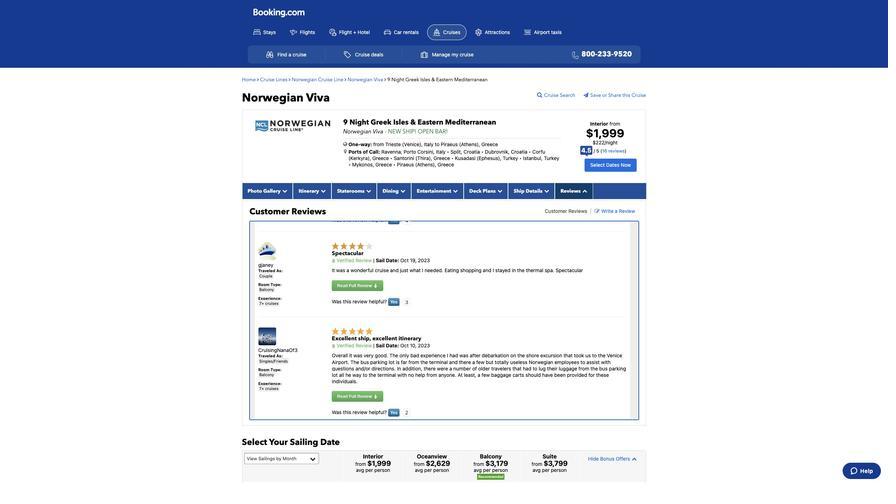 Task type: describe. For each thing, give the bounding box(es) containing it.
0 horizontal spatial that
[[513, 365, 522, 371]]

least,
[[464, 372, 477, 378]]

by
[[277, 456, 282, 461]]

dining button
[[377, 183, 412, 199]]

avg for $1,999
[[356, 467, 364, 473]]

for
[[589, 372, 595, 378]]

1 vertical spatial spectacular
[[556, 267, 584, 273]]

1 vertical spatial there
[[424, 365, 436, 371]]

1 turkey from the left
[[503, 155, 519, 161]]

2 horizontal spatial and
[[483, 267, 492, 273]]

gjaney image
[[259, 242, 276, 260]]

review up very
[[356, 343, 372, 349]]

chevron down image for staterooms
[[365, 188, 372, 193]]

from inside suite from $3,799 avg per person
[[532, 461, 543, 467]]

just
[[400, 267, 409, 273]]

to right us
[[593, 353, 597, 359]]

deck plans
[[470, 188, 496, 194]]

800-
[[582, 49, 598, 59]]

verified review link for spectacular
[[332, 257, 372, 263]]

it
[[332, 267, 335, 273]]

questions
[[332, 365, 355, 371]]

1 horizontal spatial italy
[[436, 149, 446, 155]]

or
[[603, 92, 608, 99]]

• up istanbul,
[[529, 149, 532, 155]]

• down ravenna,
[[391, 155, 393, 161]]

read full review button for excellent ship, excellent itinerary
[[332, 391, 384, 402]]

details
[[526, 188, 543, 194]]

1 horizontal spatial customer reviews
[[545, 208, 588, 214]]

room type: balcony for spectacular
[[259, 282, 282, 292]]

chevron down image for ship details
[[543, 188, 550, 193]]

car
[[394, 29, 402, 35]]

suite from $3,799 avg per person
[[532, 453, 568, 473]]

it
[[350, 353, 352, 359]]

hide bonus offers link
[[582, 452, 645, 465]]

2 croatia from the left
[[511, 149, 528, 155]]

cruise deals link
[[336, 48, 391, 61]]

photo
[[248, 188, 262, 194]]

far
[[401, 359, 408, 365]]

view sailings by month
[[247, 456, 297, 461]]

0 horizontal spatial customer
[[250, 206, 290, 217]]

1 vertical spatial with
[[398, 372, 407, 378]]

norwegian right angle right icon
[[292, 76, 317, 83]]

review down way
[[358, 393, 372, 399]]

the up useless
[[518, 353, 525, 359]]

+
[[354, 29, 357, 35]]

person for $1,999
[[375, 467, 391, 473]]

a down after
[[473, 359, 475, 365]]

1 vertical spatial had
[[523, 365, 532, 371]]

was this review helpful? yes for excellent ship, excellent itinerary
[[332, 409, 398, 415]]

reviews inside dropdown button
[[561, 188, 581, 194]]

review down wonderful
[[358, 283, 372, 288]]

greece up dubrovnik,
[[482, 141, 498, 147]]

corsini,
[[418, 149, 435, 155]]

1 vertical spatial lot
[[332, 372, 338, 378]]

1 croatia from the left
[[464, 149, 480, 155]]

1 horizontal spatial customer
[[545, 208, 568, 214]]

overall
[[332, 353, 348, 359]]

was for spectacular
[[332, 298, 342, 304]]

select your sailing date
[[242, 436, 340, 448]]

0 vertical spatial spectacular
[[332, 250, 364, 257]]

mediterranean for 9 night greek isles & eastern mediterranean
[[455, 76, 488, 83]]

a inside navigation
[[289, 51, 292, 57]]

trieste
[[386, 141, 401, 147]]

traveled for spectacular
[[259, 268, 276, 273]]

(thira),
[[416, 155, 433, 161]]

0 horizontal spatial had
[[450, 353, 459, 359]]

person for $2,629
[[434, 467, 450, 473]]

(athens), inside santorini (thira), greece • kusadasi (ephesus), turkey • istanbul, turkey • mykonos, greece • piraeus (athens), greece
[[416, 161, 437, 167]]

greece down the corfu (kerkyra), greece
[[438, 161, 455, 167]]

deck
[[470, 188, 482, 194]]

this down individuals.
[[343, 409, 352, 415]]

4.5
[[582, 147, 592, 154]]

cruise left line
[[318, 76, 333, 83]]

the down assist
[[591, 365, 599, 371]]

overall it was very good.  the only bad experience i had was after debarkation on the shore excursion that took us to the venice airport.  the bus parking lot is far from the terminal and there a few but totally useless norwegian employees to assist with questions and/or directions. in addition, there were a number of older travelers that had to lug their luggage from the bus parking lot all he way to the terminal with no help from anyone. at least, a few baggage carts should have been provided for these individuals.
[[332, 353, 627, 384]]

-
[[385, 128, 387, 135]]

experience: 7+ cruises for spectacular
[[259, 296, 282, 306]]

(ephesus),
[[477, 155, 502, 161]]

0 vertical spatial the
[[390, 353, 399, 359]]

avg for $2,629
[[415, 467, 423, 473]]

view
[[247, 456, 257, 461]]

• down santorini
[[394, 161, 396, 167]]

review up wonderful
[[356, 257, 372, 263]]

booking.com home image
[[254, 8, 305, 18]]

(
[[601, 148, 603, 154]]

19,
[[410, 257, 417, 263]]

1 review from the top
[[353, 217, 368, 223]]

of inside "overall it was very good.  the only bad experience i had was after debarkation on the shore excursion that took us to the venice airport.  the bus parking lot is far from the terminal and there a few but totally useless norwegian employees to assist with questions and/or directions. in addition, there were a number of older travelers that had to lug their luggage from the bus parking lot all he way to the terminal with no help from anyone. at least, a few baggage carts should have been provided for these individuals."
[[473, 365, 477, 371]]

from up provided
[[579, 365, 590, 371]]

write
[[602, 208, 614, 214]]

yes button for spectacular
[[389, 298, 400, 306]]

stays
[[263, 29, 276, 35]]

date: for spectacular
[[386, 257, 399, 263]]

select for select          dates now
[[591, 162, 605, 168]]

chevron down image for photo gallery
[[281, 188, 288, 193]]

select for select your sailing date
[[242, 436, 267, 448]]

offers
[[616, 456, 631, 462]]

from down bad
[[409, 359, 420, 365]]

travel menu navigation
[[248, 45, 641, 63]]

helpful? for spectacular
[[369, 298, 387, 304]]

/ inside 4.5 / 5 ( 16 reviews )
[[594, 148, 596, 154]]

4.5 / 5 ( 16 reviews )
[[582, 147, 627, 154]]

greece down ravenna,
[[376, 161, 392, 167]]

cruise for cruise lines
[[260, 76, 275, 83]]

room for excellent ship, excellent itinerary
[[259, 367, 270, 372]]

to down and/or
[[363, 372, 368, 378]]

2 horizontal spatial was
[[460, 353, 469, 359]]

2 horizontal spatial i
[[493, 267, 494, 273]]

full for spectacular
[[349, 283, 357, 288]]

oct for spectacular
[[401, 257, 409, 263]]

1 vertical spatial viva
[[306, 90, 330, 106]]

the down and/or
[[369, 372, 376, 378]]

as: for excellent ship, excellent itinerary
[[277, 354, 283, 358]]

norwegian inside 9 night greek isles & eastern mediterranean norwegian viva - new ship! open bar!
[[344, 128, 372, 135]]

a up anyone.
[[450, 365, 452, 371]]

select          dates now link
[[585, 159, 637, 172]]

entertainment button
[[412, 183, 464, 199]]

baggage
[[492, 372, 512, 378]]

shopping
[[461, 267, 482, 273]]

ship
[[514, 188, 525, 194]]

venice
[[607, 353, 623, 359]]

a right write
[[615, 208, 618, 214]]

from right help
[[427, 372, 438, 378]]

verified for excellent ship, excellent itinerary
[[337, 343, 355, 349]]

5
[[597, 148, 600, 154]]

cruisingnanaof3 image
[[259, 328, 276, 345]]

chevron down image for entertainment
[[452, 188, 458, 193]]

traveled for excellent ship, excellent itinerary
[[259, 354, 276, 358]]

experience: for spectacular
[[259, 296, 282, 300]]

0 horizontal spatial was
[[337, 267, 346, 273]]

eastern for 9 night greek isles & eastern mediterranean
[[437, 76, 453, 83]]

date: for excellent ship, excellent itinerary
[[386, 343, 399, 349]]

was this review helpful? yes for spectacular
[[332, 298, 398, 304]]

0 vertical spatial piraeus
[[441, 141, 458, 147]]

norwegian cruise line link
[[292, 76, 344, 83]]

• down ravenna, porto corsini, italy • split, croatia • dubrovnik, croatia •
[[452, 155, 454, 161]]

$2,629
[[426, 459, 451, 467]]

0 horizontal spatial bus
[[361, 359, 369, 365]]

1 horizontal spatial was
[[354, 353, 363, 359]]

stays link
[[248, 25, 282, 40]]

(venice),
[[403, 141, 423, 147]]

one-
[[349, 141, 361, 147]]

travelers
[[492, 365, 512, 371]]

airport
[[534, 29, 550, 35]]

recommended image
[[478, 474, 505, 480]]

sail for spectacular
[[376, 257, 385, 263]]

chevron up image for reviews
[[581, 188, 588, 193]]

• up (ephesus),
[[482, 149, 484, 155]]

useless
[[511, 359, 528, 365]]

car rentals link
[[379, 25, 425, 40]]

from inside interior from $1,999 $222 / night
[[610, 120, 621, 127]]

7+ for excellent ship, excellent itinerary
[[260, 386, 264, 391]]

chevron up image for hide bonus offers
[[631, 456, 637, 461]]

0 horizontal spatial parking
[[371, 359, 388, 365]]

a down older
[[478, 372, 481, 378]]

the up assist
[[599, 353, 606, 359]]

number
[[454, 365, 471, 371]]

isles for 9 night greek isles & eastern mediterranean
[[421, 76, 431, 83]]

2023 for spectacular
[[418, 257, 430, 263]]

0 vertical spatial with
[[602, 359, 611, 365]]

manage
[[432, 51, 451, 57]]

wonderful
[[351, 267, 374, 273]]

norwegian down cruise lines link
[[242, 90, 304, 106]]

globe image
[[344, 141, 348, 146]]

helpful? for excellent ship, excellent itinerary
[[369, 409, 387, 415]]

16
[[603, 148, 608, 154]]

per for $2,629
[[425, 467, 432, 473]]

read full review button for spectacular
[[332, 280, 384, 291]]

what
[[410, 267, 421, 273]]

0 vertical spatial terminal
[[430, 359, 448, 365]]

this down wonderful
[[343, 298, 352, 304]]

per for $1,999
[[366, 467, 373, 473]]

cruise lines link
[[260, 76, 288, 83]]

person for $3,179
[[493, 467, 508, 473]]

cruisingnanaof3
[[259, 347, 298, 353]]

the right in
[[518, 267, 525, 273]]

corfu
[[533, 149, 546, 155]]

find a cruise link
[[259, 48, 315, 61]]

totally
[[495, 359, 509, 365]]

photo gallery
[[248, 188, 281, 194]]

(kerkyra),
[[349, 155, 371, 161]]

share
[[609, 92, 622, 99]]

& for 9 night greek isles & eastern mediterranean norwegian viva - new ship! open bar!
[[411, 117, 416, 127]]

9 for 9 night greek isles & eastern mediterranean
[[388, 76, 391, 83]]

cruise deals
[[355, 51, 384, 57]]

viva inside 9 night greek isles & eastern mediterranean norwegian viva - new ship! open bar!
[[373, 128, 384, 135]]

itinerary
[[299, 188, 319, 194]]

cruises for spectacular
[[265, 301, 279, 306]]

excursion
[[541, 353, 563, 359]]

from up the call:
[[374, 141, 384, 147]]

| sail date: oct 10, 2023
[[372, 343, 430, 349]]

interior
[[591, 120, 609, 127]]

verified review link for excellent ship, excellent itinerary
[[332, 343, 372, 349]]

photo gallery button
[[242, 183, 293, 199]]

cruise for find a cruise
[[293, 51, 307, 57]]

0 horizontal spatial the
[[351, 359, 360, 365]]

balcony for spectacular
[[260, 287, 274, 292]]

sail for excellent ship, excellent itinerary
[[376, 343, 385, 349]]

0 horizontal spatial of
[[363, 149, 368, 155]]

entertainment
[[417, 188, 452, 194]]

avg for $3,179
[[474, 467, 482, 473]]

were
[[437, 365, 448, 371]]

7+ for spectacular
[[260, 301, 264, 306]]

eastern for 9 night greek isles & eastern mediterranean norwegian viva - new ship! open bar!
[[418, 117, 444, 127]]

norwegian right line
[[348, 76, 373, 83]]

0 vertical spatial lot
[[389, 359, 395, 365]]

customer reviews link
[[545, 208, 588, 214]]

a left wonderful
[[347, 267, 350, 273]]

review for excellent ship, excellent itinerary
[[353, 409, 368, 415]]

)
[[625, 148, 627, 154]]

this down "staterooms"
[[343, 217, 352, 223]]

itinerary button
[[293, 183, 332, 199]]

• left split,
[[447, 149, 450, 155]]

this right 'share'
[[623, 92, 631, 99]]

1 horizontal spatial that
[[564, 353, 573, 359]]

reviews down itinerary
[[292, 206, 326, 217]]

airport taxis
[[534, 29, 562, 35]]

airport.
[[332, 359, 349, 365]]

is
[[396, 359, 400, 365]]

0 vertical spatial norwegian viva
[[348, 76, 383, 83]]

cruise for cruise search
[[545, 92, 559, 99]]

1 horizontal spatial bus
[[600, 365, 608, 371]]

experience: 7+ cruises for excellent ship, excellent itinerary
[[259, 381, 282, 391]]

one-way: from trieste (venice), italy to piraeus (athens), greece
[[349, 141, 498, 147]]

1 vertical spatial few
[[482, 372, 490, 378]]

search image
[[538, 92, 545, 97]]

been
[[555, 372, 566, 378]]

& for 9 night greek isles & eastern mediterranean
[[432, 76, 435, 83]]

excellent
[[332, 335, 357, 343]]



Task type: vqa. For each thing, say whether or not it's contained in the screenshot.
from within Suite From $3,799 Avg Per Person
yes



Task type: locate. For each thing, give the bounding box(es) containing it.
oct left 19,
[[401, 257, 409, 263]]

per inside interior from $1,999 avg per person
[[366, 467, 373, 473]]

balcony up "recommended" image
[[480, 453, 502, 460]]

2 as: from the top
[[277, 354, 283, 358]]

experience: 7+ cruises down singles/friends
[[259, 381, 282, 391]]

1 horizontal spatial greek
[[406, 76, 420, 83]]

cruises link
[[428, 24, 467, 40]]

1 vertical spatial verified review
[[336, 343, 372, 349]]

per for $3,179
[[484, 467, 491, 473]]

verified review link up it
[[332, 343, 372, 349]]

1 small verified icon image from the top
[[332, 259, 336, 263]]

from right the interior
[[610, 120, 621, 127]]

night inside 9 night greek isles & eastern mediterranean norwegian viva - new ship! open bar!
[[350, 117, 369, 127]]

1 angle right image from the left
[[257, 77, 259, 82]]

1 vertical spatial the
[[351, 359, 360, 365]]

chevron down image
[[281, 188, 288, 193], [365, 188, 372, 193], [496, 188, 503, 193]]

4 person from the left
[[551, 467, 567, 473]]

italy right the corsini, at top
[[436, 149, 446, 155]]

0 vertical spatial italy
[[424, 141, 434, 147]]

1 room from the top
[[259, 282, 270, 287]]

i inside "overall it was very good.  the only bad experience i had was after debarkation on the shore excursion that took us to the venice airport.  the bus parking lot is far from the terminal and there a few but totally useless norwegian employees to assist with questions and/or directions. in addition, there were a number of older travelers that had to lug their luggage from the bus parking lot all he way to the terminal with no help from anyone. at least, a few baggage carts should have been provided for these individuals."
[[447, 353, 449, 359]]

2 yes from the top
[[391, 410, 398, 415]]

verified review up it
[[336, 343, 372, 349]]

2 cruises from the top
[[265, 386, 279, 391]]

ports of call:
[[349, 149, 380, 155]]

i right what
[[422, 267, 424, 273]]

lug
[[539, 365, 546, 371]]

manage my cruise
[[432, 51, 474, 57]]

parking down "good."
[[371, 359, 388, 365]]

2 verified from the top
[[337, 343, 355, 349]]

the down experience
[[421, 359, 428, 365]]

0 vertical spatial as:
[[277, 268, 283, 273]]

select down 5
[[591, 162, 605, 168]]

ship,
[[358, 335, 371, 343]]

cruise right wonderful
[[375, 267, 389, 273]]

0 vertical spatial |
[[374, 257, 375, 263]]

from inside oceanview from $2,629 avg per person
[[414, 461, 425, 467]]

2 chevron down image from the left
[[399, 188, 406, 193]]

1 | from the top
[[374, 257, 375, 263]]

angle right image
[[289, 77, 291, 82]]

1 horizontal spatial norwegian viva
[[348, 76, 383, 83]]

greece inside the corfu (kerkyra), greece
[[373, 155, 389, 161]]

norwegian viva down the cruise deals link
[[348, 76, 383, 83]]

there
[[459, 359, 471, 365], [424, 365, 436, 371]]

review right write
[[619, 208, 636, 214]]

0 vertical spatial of
[[363, 149, 368, 155]]

read for excellent ship, excellent itinerary
[[338, 393, 348, 399]]

3 per from the left
[[484, 467, 491, 473]]

/ inside interior from $1,999 $222 / night
[[605, 139, 607, 145]]

angle right image
[[257, 77, 259, 82], [345, 77, 347, 82], [385, 77, 387, 82]]

0 vertical spatial there
[[459, 359, 471, 365]]

233-
[[598, 49, 614, 59]]

1 vertical spatial small verified icon image
[[332, 344, 336, 348]]

verified review up wonderful
[[336, 257, 372, 263]]

person
[[375, 467, 391, 473], [434, 467, 450, 473], [493, 467, 508, 473], [551, 467, 567, 473]]

chevron down image left itinerary
[[281, 188, 288, 193]]

per for $3,799
[[543, 467, 550, 473]]

1 vertical spatial experience:
[[259, 381, 282, 386]]

cruise inside the cruise deals link
[[355, 51, 370, 57]]

experience: 7+ cruises down couple
[[259, 296, 282, 306]]

person inside interior from $1,999 avg per person
[[375, 467, 391, 473]]

1 vertical spatial read full review button
[[332, 391, 384, 402]]

full down individuals.
[[349, 393, 357, 399]]

reviews button
[[555, 183, 594, 199]]

type: down singles/friends
[[271, 367, 282, 372]]

1 vertical spatial 2023
[[418, 343, 430, 349]]

2 7+ from the top
[[260, 386, 264, 391]]

1 vertical spatial date:
[[386, 343, 399, 349]]

1 horizontal spatial croatia
[[511, 149, 528, 155]]

1 verified from the top
[[337, 257, 355, 263]]

1 read full review from the top
[[338, 283, 374, 288]]

1 vertical spatial bus
[[600, 365, 608, 371]]

9 up the globe image
[[344, 117, 348, 127]]

piraeus down santorini
[[397, 161, 414, 167]]

0 vertical spatial traveled
[[259, 268, 276, 273]]

2 avg from the left
[[415, 467, 423, 473]]

room type: balcony down couple
[[259, 282, 282, 292]]

bonus
[[601, 456, 615, 462]]

1 full from the top
[[349, 283, 357, 288]]

• down (kerkyra), on the left top of page
[[349, 161, 351, 167]]

that up carts
[[513, 365, 522, 371]]

read full review down wonderful
[[338, 283, 374, 288]]

1 vertical spatial full
[[349, 393, 357, 399]]

flights
[[300, 29, 315, 35]]

chevron down image inside deck plans dropdown button
[[496, 188, 503, 193]]

this
[[623, 92, 631, 99], [343, 217, 352, 223], [343, 298, 352, 304], [343, 409, 352, 415]]

0 vertical spatial few
[[477, 359, 485, 365]]

on
[[511, 353, 517, 359]]

1 vertical spatial night
[[350, 117, 369, 127]]

experience:
[[259, 296, 282, 300], [259, 381, 282, 386]]

was right it
[[354, 353, 363, 359]]

room type: balcony down singles/friends
[[259, 367, 282, 377]]

piraeus up ravenna, porto corsini, italy • split, croatia • dubrovnik, croatia •
[[441, 141, 458, 147]]

traveled inside the cruisingnanaof3 traveled as: singles/friends
[[259, 354, 276, 358]]

cruise for manage my cruise
[[460, 51, 474, 57]]

that up employees
[[564, 353, 573, 359]]

taxis
[[552, 29, 562, 35]]

0 horizontal spatial with
[[398, 372, 407, 378]]

type: for spectacular
[[271, 282, 282, 287]]

chevron up image inside hide bonus offers link
[[631, 456, 637, 461]]

1 chevron down image from the left
[[281, 188, 288, 193]]

a
[[289, 51, 292, 57], [615, 208, 618, 214], [347, 267, 350, 273], [473, 359, 475, 365], [450, 365, 452, 371], [478, 372, 481, 378]]

sailing
[[290, 436, 318, 448]]

2 per from the left
[[425, 467, 432, 473]]

2 was this review helpful? yes from the top
[[332, 409, 398, 415]]

1 horizontal spatial parking
[[610, 365, 627, 371]]

1 was from the top
[[332, 217, 342, 223]]

now
[[621, 162, 632, 168]]

paper plane image
[[584, 93, 591, 97]]

chevron down image left "staterooms"
[[319, 188, 326, 193]]

$1,999 for interior from $1,999 $222 / night
[[587, 126, 625, 140]]

cruisingnanaof3 traveled as: singles/friends
[[259, 347, 298, 363]]

mediterranean inside 9 night greek isles & eastern mediterranean norwegian viva - new ship! open bar!
[[446, 117, 497, 127]]

1 horizontal spatial turkey
[[544, 155, 560, 161]]

1 per from the left
[[366, 467, 373, 473]]

1 vertical spatial room type: balcony
[[259, 367, 282, 377]]

have
[[543, 372, 553, 378]]

1 helpful? from the top
[[369, 217, 387, 223]]

piraeus inside santorini (thira), greece • kusadasi (ephesus), turkey • istanbul, turkey • mykonos, greece • piraeus (athens), greece
[[397, 161, 414, 167]]

room for spectacular
[[259, 282, 270, 287]]

1 vertical spatial cruises
[[265, 386, 279, 391]]

read for spectacular
[[338, 283, 348, 288]]

9 inside 9 night greek isles & eastern mediterranean norwegian viva - new ship! open bar!
[[344, 117, 348, 127]]

1 vertical spatial verified review link
[[332, 343, 372, 349]]

small verified icon image up 'it'
[[332, 259, 336, 263]]

1 experience: 7+ cruises from the top
[[259, 296, 282, 306]]

from inside interior from $1,999 avg per person
[[356, 461, 366, 467]]

view sailings by month link
[[244, 453, 319, 464]]

1 vertical spatial $1,999
[[368, 459, 391, 467]]

0 horizontal spatial italy
[[424, 141, 434, 147]]

| for spectacular
[[374, 257, 375, 263]]

2 experience: 7+ cruises from the top
[[259, 381, 282, 391]]

chevron down image inside staterooms dropdown button
[[365, 188, 372, 193]]

croatia up kusadasi at the right top of page
[[464, 149, 480, 155]]

2 review from the top
[[353, 298, 368, 304]]

0 horizontal spatial cruise
[[293, 51, 307, 57]]

0 vertical spatial (athens),
[[460, 141, 481, 147]]

chevron down image inside the photo gallery 'dropdown button'
[[281, 188, 288, 193]]

i up were
[[447, 353, 449, 359]]

1 chevron down image from the left
[[319, 188, 326, 193]]

cruises down couple
[[265, 301, 279, 306]]

couple
[[260, 274, 273, 278]]

person inside suite from $3,799 avg per person
[[551, 467, 567, 473]]

1 oct from the top
[[401, 257, 409, 263]]

chevron down image for itinerary
[[319, 188, 326, 193]]

0 vertical spatial experience:
[[259, 296, 282, 300]]

1 vertical spatial traveled
[[259, 354, 276, 358]]

1 horizontal spatial night
[[392, 76, 405, 83]]

norwegian viva main content
[[239, 71, 650, 484]]

16 reviews link
[[603, 148, 625, 154]]

yes for spectacular
[[391, 299, 398, 304]]

excellent
[[373, 335, 397, 343]]

3 chevron down image from the left
[[496, 188, 503, 193]]

1 verified review link from the top
[[332, 257, 372, 263]]

1 experience: from the top
[[259, 296, 282, 300]]

greek inside 9 night greek isles & eastern mediterranean norwegian viva - new ship! open bar!
[[371, 117, 392, 127]]

these
[[597, 372, 610, 378]]

read full review for excellent ship, excellent itinerary
[[338, 393, 374, 399]]

was left after
[[460, 353, 469, 359]]

per inside suite from $3,799 avg per person
[[543, 467, 550, 473]]

2 read full review from the top
[[338, 393, 374, 399]]

provided
[[568, 372, 588, 378]]

0 vertical spatial greek
[[406, 76, 420, 83]]

room type: balcony
[[259, 282, 282, 292], [259, 367, 282, 377]]

1 horizontal spatial select
[[591, 162, 605, 168]]

norwegian cruise line image
[[255, 119, 331, 132]]

chevron up image inside reviews dropdown button
[[581, 188, 588, 193]]

| up very
[[374, 343, 375, 349]]

balcony inside balcony from $3,179 avg per person
[[480, 453, 502, 460]]

0 vertical spatial had
[[450, 353, 459, 359]]

2 verified review link from the top
[[332, 343, 372, 349]]

turkey down dubrovnik,
[[503, 155, 519, 161]]

4 avg from the left
[[533, 467, 541, 473]]

0 vertical spatial full
[[349, 283, 357, 288]]

chevron down image left deck
[[452, 188, 458, 193]]

chevron down image
[[319, 188, 326, 193], [399, 188, 406, 193], [452, 188, 458, 193], [543, 188, 550, 193]]

chevron down image inside entertainment dropdown button
[[452, 188, 458, 193]]

1 horizontal spatial chevron down image
[[365, 188, 372, 193]]

4 chevron down image from the left
[[543, 188, 550, 193]]

carts
[[513, 372, 525, 378]]

0 horizontal spatial i
[[422, 267, 424, 273]]

yes button left 2
[[389, 409, 400, 416]]

room type: balcony for excellent ship, excellent itinerary
[[259, 367, 282, 377]]

person down suite
[[551, 467, 567, 473]]

experience: for excellent ship, excellent itinerary
[[259, 381, 282, 386]]

1 vertical spatial |
[[374, 343, 375, 349]]

1 vertical spatial read
[[338, 393, 348, 399]]

chevron down image inside itinerary dropdown button
[[319, 188, 326, 193]]

0 vertical spatial cruises
[[265, 301, 279, 306]]

eastern up open
[[418, 117, 444, 127]]

2 person from the left
[[434, 467, 450, 473]]

3 chevron down image from the left
[[452, 188, 458, 193]]

2 sail from the top
[[376, 343, 385, 349]]

2 type: from the top
[[271, 367, 282, 372]]

2 turkey from the left
[[544, 155, 560, 161]]

0 vertical spatial select
[[591, 162, 605, 168]]

1 2023 from the top
[[418, 257, 430, 263]]

person inside oceanview from $2,629 avg per person
[[434, 467, 450, 473]]

avg inside suite from $3,799 avg per person
[[533, 467, 541, 473]]

1 vertical spatial chevron up image
[[631, 456, 637, 461]]

2 vertical spatial was
[[332, 409, 342, 415]]

individuals.
[[332, 378, 358, 384]]

2 room from the top
[[259, 367, 270, 372]]

1 vertical spatial yes button
[[389, 409, 400, 416]]

| for excellent ship, excellent itinerary
[[374, 343, 375, 349]]

reviews left edit icon
[[569, 208, 588, 214]]

| up wonderful
[[374, 257, 375, 263]]

1 was this review helpful? yes from the top
[[332, 298, 398, 304]]

avg for $3,799
[[533, 467, 541, 473]]

0 horizontal spatial (athens),
[[416, 161, 437, 167]]

should
[[526, 372, 541, 378]]

us
[[586, 353, 591, 359]]

2 was from the top
[[332, 298, 342, 304]]

to down took in the right of the page
[[581, 359, 586, 365]]

as: for spectacular
[[277, 268, 283, 273]]

santorini
[[394, 155, 414, 161]]

verified review for excellent ship, excellent itinerary
[[336, 343, 372, 349]]

1 vertical spatial eastern
[[418, 117, 444, 127]]

kusadasi
[[455, 155, 476, 161]]

turkey down corfu
[[544, 155, 560, 161]]

0 vertical spatial viva
[[374, 76, 383, 83]]

helpful? left 3
[[369, 298, 387, 304]]

cruises for excellent ship, excellent itinerary
[[265, 386, 279, 391]]

small verified icon image
[[332, 259, 336, 263], [332, 344, 336, 348]]

shore
[[527, 353, 540, 359]]

norwegian
[[292, 76, 317, 83], [348, 76, 373, 83], [242, 90, 304, 106], [344, 128, 372, 135], [529, 359, 554, 365]]

interior from $1,999 $222 / night
[[587, 120, 625, 145]]

2 vertical spatial balcony
[[480, 453, 502, 460]]

to up should
[[533, 365, 538, 371]]

verified for spectacular
[[337, 257, 355, 263]]

4 per from the left
[[543, 467, 550, 473]]

gjaney traveled as: couple
[[259, 262, 283, 278]]

eastern inside 9 night greek isles & eastern mediterranean norwegian viva - new ship! open bar!
[[418, 117, 444, 127]]

chevron down image for dining
[[399, 188, 406, 193]]

per down interior
[[366, 467, 373, 473]]

3 angle right image from the left
[[385, 77, 387, 82]]

9 night greek isles & eastern mediterranean
[[388, 76, 488, 83]]

3 avg from the left
[[474, 467, 482, 473]]

cruise inside norwegian viva main content
[[375, 267, 389, 273]]

2023 for excellent ship, excellent itinerary
[[418, 343, 430, 349]]

0 horizontal spatial chevron up image
[[581, 188, 588, 193]]

cruise right 'share'
[[632, 92, 647, 99]]

eating
[[445, 267, 459, 273]]

eastern down manage my cruise dropdown button on the top of the page
[[437, 76, 453, 83]]

read full review
[[338, 283, 374, 288], [338, 393, 374, 399]]

older
[[479, 365, 490, 371]]

1 horizontal spatial chevron up image
[[631, 456, 637, 461]]

0 horizontal spatial greek
[[371, 117, 392, 127]]

greece down the call:
[[373, 155, 389, 161]]

2 small verified icon image from the top
[[332, 344, 336, 348]]

2 vertical spatial review
[[353, 409, 368, 415]]

angle right image for norwegian viva
[[385, 77, 387, 82]]

2 room type: balcony from the top
[[259, 367, 282, 377]]

ravenna,
[[382, 149, 403, 155]]

0 vertical spatial mediterranean
[[455, 76, 488, 83]]

1 traveled from the top
[[259, 268, 276, 273]]

2 2023 from the top
[[418, 343, 430, 349]]

10,
[[410, 343, 417, 349]]

1 avg from the left
[[356, 467, 364, 473]]

1 cruises from the top
[[265, 301, 279, 306]]

$3,799
[[544, 459, 568, 467]]

hide
[[589, 456, 599, 462]]

1 vertical spatial balcony
[[260, 372, 274, 377]]

avg inside interior from $1,999 avg per person
[[356, 467, 364, 473]]

yes button for excellent ship, excellent itinerary
[[389, 409, 400, 416]]

2 read full review button from the top
[[332, 391, 384, 402]]

1 room type: balcony from the top
[[259, 282, 282, 292]]

the
[[518, 267, 525, 273], [518, 353, 525, 359], [599, 353, 606, 359], [421, 359, 428, 365], [591, 365, 599, 371], [369, 372, 376, 378]]

1 vertical spatial piraeus
[[397, 161, 414, 167]]

cruise left search
[[545, 92, 559, 99]]

person for $3,799
[[551, 467, 567, 473]]

debarkation
[[482, 353, 510, 359]]

night for 9 night greek isles & eastern mediterranean
[[392, 76, 405, 83]]

2023 right 10,
[[418, 343, 430, 349]]

yes for excellent ship, excellent itinerary
[[391, 410, 398, 415]]

2 date: from the top
[[386, 343, 399, 349]]

night
[[392, 76, 405, 83], [350, 117, 369, 127]]

1 date: from the top
[[386, 257, 399, 263]]

angle right image for home
[[257, 77, 259, 82]]

edit image
[[595, 209, 600, 214]]

as: inside the cruisingnanaof3 traveled as: singles/friends
[[277, 354, 283, 358]]

0 vertical spatial 9
[[388, 76, 391, 83]]

norwegian up one-
[[344, 128, 372, 135]]

flights link
[[285, 25, 321, 40]]

1 vertical spatial of
[[473, 365, 477, 371]]

with down in
[[398, 372, 407, 378]]

type: for excellent ship, excellent itinerary
[[271, 367, 282, 372]]

per inside balcony from $3,179 avg per person
[[484, 467, 491, 473]]

oct for excellent ship, excellent itinerary
[[401, 343, 409, 349]]

cruises down singles/friends
[[265, 386, 279, 391]]

9 for 9 night greek isles & eastern mediterranean norwegian viva - new ship! open bar!
[[344, 117, 348, 127]]

from left $3,799 at the right of page
[[532, 461, 543, 467]]

home
[[242, 76, 256, 83]]

review for spectacular
[[353, 298, 368, 304]]

map marker image
[[344, 149, 347, 154]]

dining
[[383, 188, 399, 194]]

0 vertical spatial that
[[564, 353, 573, 359]]

(athens), up kusadasi at the right top of page
[[460, 141, 481, 147]]

angle right image for norwegian cruise line
[[345, 77, 347, 82]]

1 horizontal spatial angle right image
[[345, 77, 347, 82]]

1 person from the left
[[375, 467, 391, 473]]

1 sail from the top
[[376, 257, 385, 263]]

addition,
[[403, 365, 423, 371]]

1 yes button from the top
[[389, 298, 400, 306]]

• left istanbul,
[[520, 155, 522, 161]]

greece down ravenna, porto corsini, italy • split, croatia • dubrovnik, croatia •
[[434, 155, 450, 161]]

1 read from the top
[[338, 283, 348, 288]]

staterooms
[[337, 188, 365, 194]]

chevron down image left ship
[[496, 188, 503, 193]]

1 verified review from the top
[[336, 257, 372, 263]]

traveled inside gjaney traveled as: couple
[[259, 268, 276, 273]]

•
[[447, 149, 450, 155], [482, 149, 484, 155], [529, 149, 532, 155], [391, 155, 393, 161], [452, 155, 454, 161], [520, 155, 522, 161], [349, 161, 351, 167], [394, 161, 396, 167]]

helpful? left 2
[[369, 409, 387, 415]]

flight + hotel link
[[324, 25, 376, 40]]

greek for 9 night greek isles & eastern mediterranean
[[406, 76, 420, 83]]

from inside balcony from $3,179 avg per person
[[474, 461, 485, 467]]

person inside balcony from $3,179 avg per person
[[493, 467, 508, 473]]

2 vertical spatial viva
[[373, 128, 384, 135]]

1 vertical spatial /
[[594, 148, 596, 154]]

0 horizontal spatial 9
[[344, 117, 348, 127]]

2 read from the top
[[338, 393, 348, 399]]

and up number
[[450, 359, 458, 365]]

at
[[458, 372, 463, 378]]

manage my cruise button
[[413, 48, 482, 61]]

balcony for excellent ship, excellent itinerary
[[260, 372, 274, 377]]

0 horizontal spatial norwegian viva
[[242, 90, 330, 106]]

small verified icon image for excellent ship, excellent itinerary
[[332, 344, 336, 348]]

yes left 2
[[391, 410, 398, 415]]

person down oceanview on the bottom
[[434, 467, 450, 473]]

0 vertical spatial read full review button
[[332, 280, 384, 291]]

review
[[619, 208, 636, 214], [356, 257, 372, 263], [358, 283, 372, 288], [356, 343, 372, 349], [358, 393, 372, 399]]

after
[[470, 353, 481, 359]]

9 right "norwegian viva" link
[[388, 76, 391, 83]]

as: inside gjaney traveled as: couple
[[277, 268, 283, 273]]

to down bar!
[[435, 141, 440, 147]]

that
[[564, 353, 573, 359], [513, 365, 522, 371]]

cruise lines
[[260, 76, 288, 83]]

800-233-9520
[[582, 49, 633, 59]]

0 vertical spatial read
[[338, 283, 348, 288]]

0 horizontal spatial angle right image
[[257, 77, 259, 82]]

viva down deals
[[374, 76, 383, 83]]

1 yes from the top
[[391, 299, 398, 304]]

3 was from the top
[[332, 409, 342, 415]]

night for 9 night greek isles & eastern mediterranean norwegian viva - new ship! open bar!
[[350, 117, 369, 127]]

chevron down image left dining
[[365, 188, 372, 193]]

1 vertical spatial yes
[[391, 410, 398, 415]]

2 angle right image from the left
[[345, 77, 347, 82]]

1 vertical spatial terminal
[[378, 372, 396, 378]]

avg inside balcony from $3,179 avg per person
[[474, 467, 482, 473]]

person down interior
[[375, 467, 391, 473]]

1 as: from the top
[[277, 268, 283, 273]]

full for excellent ship, excellent itinerary
[[349, 393, 357, 399]]

isles down travel menu navigation
[[421, 76, 431, 83]]

3 helpful? from the top
[[369, 409, 387, 415]]

1 type: from the top
[[271, 282, 282, 287]]

2 oct from the top
[[401, 343, 409, 349]]

cruise
[[293, 51, 307, 57], [460, 51, 474, 57], [375, 267, 389, 273]]

1 read full review button from the top
[[332, 280, 384, 291]]

0 vertical spatial was this review helpful? yes
[[332, 298, 398, 304]]

per up "recommended" image
[[484, 467, 491, 473]]

chevron down image inside dining dropdown button
[[399, 188, 406, 193]]

the up is
[[390, 353, 399, 359]]

stayed
[[496, 267, 511, 273]]

1 horizontal spatial and
[[450, 359, 458, 365]]

7+ down couple
[[260, 301, 264, 306]]

norwegian inside "overall it was very good.  the only bad experience i had was after debarkation on the shore excursion that took us to the venice airport.  the bus parking lot is far from the terminal and there a few but totally useless norwegian employees to assist with questions and/or directions. in addition, there were a number of older travelers that had to lug their luggage from the bus parking lot all he way to the terminal with no help from anyone. at least, a few baggage carts should have been provided for these individuals."
[[529, 359, 554, 365]]

1 horizontal spatial there
[[459, 359, 471, 365]]

verified review for spectacular
[[336, 257, 372, 263]]

0 horizontal spatial customer reviews
[[250, 206, 326, 217]]

1 horizontal spatial (athens),
[[460, 141, 481, 147]]

per inside oceanview from $2,629 avg per person
[[425, 467, 432, 473]]

mediterranean down 'my' at top right
[[455, 76, 488, 83]]

1 vertical spatial &
[[411, 117, 416, 127]]

night right "norwegian viva" link
[[392, 76, 405, 83]]

was down "staterooms"
[[332, 217, 342, 223]]

/ up 4.5 / 5 ( 16 reviews )
[[605, 139, 607, 145]]

chevron up image
[[581, 188, 588, 193], [631, 456, 637, 461]]

spectacular up 'it'
[[332, 250, 364, 257]]

i
[[422, 267, 424, 273], [493, 267, 494, 273], [447, 353, 449, 359]]

0 horizontal spatial croatia
[[464, 149, 480, 155]]

was for excellent ship, excellent itinerary
[[332, 409, 342, 415]]

1 vertical spatial verified
[[337, 343, 355, 349]]

1 7+ from the top
[[260, 301, 264, 306]]

3 person from the left
[[493, 467, 508, 473]]

0 vertical spatial was
[[332, 217, 342, 223]]

$1,999 inside interior from $1,999 avg per person
[[368, 459, 391, 467]]

dubrovnik,
[[485, 149, 510, 155]]

of up least,
[[473, 365, 477, 371]]

2 helpful? from the top
[[369, 298, 387, 304]]

read
[[338, 283, 348, 288], [338, 393, 348, 399]]

verified up it
[[337, 343, 355, 349]]

0 vertical spatial sail
[[376, 257, 385, 263]]

oct left 10,
[[401, 343, 409, 349]]

1 vertical spatial norwegian viva
[[242, 90, 330, 106]]

cruise inside dropdown button
[[460, 51, 474, 57]]

& inside 9 night greek isles & eastern mediterranean norwegian viva - new ship! open bar!
[[411, 117, 416, 127]]

month
[[283, 456, 297, 461]]

$1,999 for interior from $1,999 avg per person
[[368, 459, 391, 467]]

2 yes button from the top
[[389, 409, 400, 416]]

2 | from the top
[[374, 343, 375, 349]]

and inside "overall it was very good.  the only bad experience i had was after debarkation on the shore excursion that took us to the venice airport.  the bus parking lot is far from the terminal and there a few but totally useless norwegian employees to assist with questions and/or directions. in addition, there were a number of older travelers that had to lug their luggage from the bus parking lot all he way to the terminal with no help from anyone. at least, a few baggage carts should have been provided for these individuals."
[[450, 359, 458, 365]]

small verified icon image for spectacular
[[332, 259, 336, 263]]

cruise for cruise deals
[[355, 51, 370, 57]]

greek for 9 night greek isles & eastern mediterranean norwegian viva - new ship! open bar!
[[371, 117, 392, 127]]

3
[[406, 299, 409, 305]]

gallery
[[263, 188, 281, 194]]

ship details
[[514, 188, 543, 194]]

2 verified review from the top
[[336, 343, 372, 349]]

traveled up singles/friends
[[259, 354, 276, 358]]

read full review for spectacular
[[338, 283, 374, 288]]

santorini (thira), greece • kusadasi (ephesus), turkey • istanbul, turkey • mykonos, greece • piraeus (athens), greece
[[349, 155, 560, 167]]

3 review from the top
[[353, 409, 368, 415]]

avg inside oceanview from $2,629 avg per person
[[415, 467, 423, 473]]

1 vertical spatial as:
[[277, 354, 283, 358]]

was up date
[[332, 409, 342, 415]]

in
[[512, 267, 516, 273]]

0 vertical spatial experience: 7+ cruises
[[259, 296, 282, 306]]

chevron down image inside ship details dropdown button
[[543, 188, 550, 193]]

800-233-9520 link
[[570, 49, 633, 60]]

2 traveled from the top
[[259, 354, 276, 358]]

(athens), down (thira),
[[416, 161, 437, 167]]

isles for 9 night greek isles & eastern mediterranean norwegian viva - new ship! open bar!
[[394, 117, 409, 127]]

0 vertical spatial yes button
[[389, 298, 400, 306]]

line
[[334, 76, 344, 83]]

chevron up image right bonus
[[631, 456, 637, 461]]

call:
[[369, 149, 380, 155]]

open
[[418, 128, 434, 135]]

2 full from the top
[[349, 393, 357, 399]]

0 horizontal spatial terminal
[[378, 372, 396, 378]]

balcony
[[260, 287, 274, 292], [260, 372, 274, 377], [480, 453, 502, 460]]

2 horizontal spatial angle right image
[[385, 77, 387, 82]]

chevron up image up 'customer reviews' "link"
[[581, 188, 588, 193]]

mediterranean for 9 night greek isles & eastern mediterranean norwegian viva - new ship! open bar!
[[446, 117, 497, 127]]

isles inside 9 night greek isles & eastern mediterranean norwegian viva - new ship! open bar!
[[394, 117, 409, 127]]

verified review link up wonderful
[[332, 257, 372, 263]]

0 vertical spatial verified
[[337, 257, 355, 263]]

2 chevron down image from the left
[[365, 188, 372, 193]]

yes left 3
[[391, 299, 398, 304]]

sailings
[[259, 456, 275, 461]]

1 horizontal spatial $1,999
[[587, 126, 625, 140]]

1 horizontal spatial isles
[[421, 76, 431, 83]]

0 horizontal spatial and
[[390, 267, 399, 273]]

2 experience: from the top
[[259, 381, 282, 386]]

the
[[390, 353, 399, 359], [351, 359, 360, 365]]

chevron down image for deck plans
[[496, 188, 503, 193]]

way:
[[361, 141, 372, 147]]

1 horizontal spatial spectacular
[[556, 267, 584, 273]]



